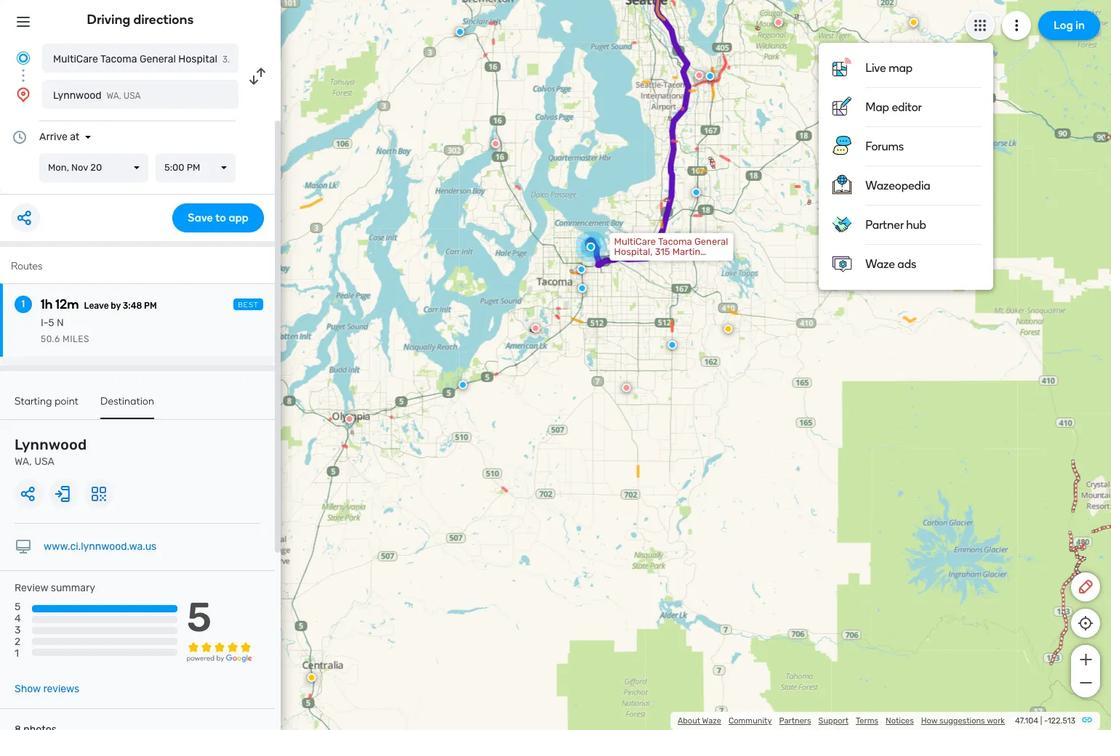 Task type: locate. For each thing, give the bounding box(es) containing it.
starting
[[15, 396, 52, 408]]

terms link
[[856, 717, 879, 727]]

community
[[729, 717, 772, 727]]

5 for 5 4 3 2 1
[[15, 602, 21, 614]]

122.513
[[1048, 717, 1076, 727]]

i-
[[41, 317, 48, 329]]

mon, nov 20
[[48, 162, 102, 173]]

usa down multicare tacoma general hospital
[[123, 91, 141, 101]]

0 horizontal spatial usa
[[34, 456, 54, 468]]

support
[[819, 717, 849, 727]]

1 vertical spatial wa,
[[15, 456, 32, 468]]

1 horizontal spatial 1
[[22, 298, 25, 311]]

www.ci.lynnwood.wa.us link
[[44, 541, 157, 553]]

reviews
[[43, 684, 79, 696]]

how
[[921, 717, 938, 727]]

wa, down "starting point" "button"
[[15, 456, 32, 468]]

computer image
[[15, 539, 32, 556]]

link image
[[1081, 715, 1093, 727]]

2 horizontal spatial 5
[[187, 594, 212, 642]]

leave
[[84, 301, 109, 311]]

5 inside i-5 n 50.6 miles
[[48, 317, 54, 329]]

3:48
[[123, 301, 142, 311]]

1 vertical spatial pm
[[144, 301, 157, 311]]

about
[[678, 717, 700, 727]]

0 vertical spatial wa,
[[107, 91, 121, 101]]

0 vertical spatial usa
[[123, 91, 141, 101]]

police image
[[577, 265, 586, 274], [578, 284, 587, 293], [459, 381, 467, 390]]

tacoma
[[100, 53, 137, 65]]

multicare tacoma general hospital button
[[42, 44, 239, 73]]

driving directions
[[87, 12, 194, 28]]

notices
[[886, 717, 914, 727]]

road closed image
[[695, 71, 704, 80]]

pm
[[187, 162, 200, 173], [144, 301, 157, 311]]

0 vertical spatial hazard image
[[724, 325, 733, 334]]

lynnwood down multicare
[[53, 89, 101, 102]]

0 vertical spatial lynnwood
[[53, 89, 101, 102]]

about waze link
[[678, 717, 721, 727]]

1 down 3
[[15, 648, 19, 661]]

police image
[[456, 27, 464, 36], [706, 72, 715, 81], [692, 188, 701, 197], [668, 341, 677, 350]]

usa down "starting point" "button"
[[34, 456, 54, 468]]

nov
[[71, 162, 88, 173]]

2
[[15, 637, 21, 649]]

0 horizontal spatial 5
[[15, 602, 21, 614]]

work
[[987, 717, 1005, 727]]

summary
[[51, 583, 95, 595]]

1 horizontal spatial hazard image
[[724, 325, 733, 334]]

1 horizontal spatial wa,
[[107, 91, 121, 101]]

1 vertical spatial hazard image
[[307, 674, 316, 683]]

pm right 3:48
[[144, 301, 157, 311]]

show
[[15, 684, 41, 696]]

4
[[15, 613, 21, 626]]

lynnwood wa, usa down "starting point" "button"
[[15, 436, 87, 468]]

destination button
[[100, 396, 154, 420]]

lynnwood
[[53, 89, 101, 102], [15, 436, 87, 454]]

0 vertical spatial pm
[[187, 162, 200, 173]]

wa,
[[107, 91, 121, 101], [15, 456, 32, 468]]

0 vertical spatial 1
[[22, 298, 25, 311]]

0 horizontal spatial pm
[[144, 301, 157, 311]]

location image
[[15, 86, 32, 103]]

wa, down tacoma
[[107, 91, 121, 101]]

1 vertical spatial police image
[[578, 284, 587, 293]]

driving
[[87, 12, 131, 28]]

1 left 1h
[[22, 298, 25, 311]]

1 horizontal spatial pm
[[187, 162, 200, 173]]

lynnwood wa, usa
[[53, 89, 141, 102], [15, 436, 87, 468]]

partners
[[779, 717, 811, 727]]

waze
[[702, 717, 721, 727]]

5 inside the 5 4 3 2 1
[[15, 602, 21, 614]]

lynnwood down "starting point" "button"
[[15, 436, 87, 454]]

notices link
[[886, 717, 914, 727]]

at
[[70, 131, 80, 143]]

1
[[22, 298, 25, 311], [15, 648, 19, 661]]

hazard image
[[724, 325, 733, 334], [307, 674, 316, 683]]

point
[[55, 396, 79, 408]]

general
[[140, 53, 176, 65]]

usa
[[123, 91, 141, 101], [34, 456, 54, 468]]

1 vertical spatial 1
[[15, 648, 19, 661]]

5 4 3 2 1
[[15, 602, 21, 661]]

pm inside list box
[[187, 162, 200, 173]]

5
[[48, 317, 54, 329], [187, 594, 212, 642], [15, 602, 21, 614]]

1 horizontal spatial 5
[[48, 317, 54, 329]]

pm right the 5:00
[[187, 162, 200, 173]]

road closed image
[[774, 18, 783, 27], [491, 139, 500, 148], [531, 324, 540, 333], [622, 384, 631, 393], [345, 415, 354, 424]]

0 horizontal spatial 1
[[15, 648, 19, 661]]

lynnwood wa, usa down multicare
[[53, 89, 141, 102]]

routes
[[11, 260, 42, 273]]

how suggestions work link
[[921, 717, 1005, 727]]



Task type: vqa. For each thing, say whether or not it's contained in the screenshot.
Starting
yes



Task type: describe. For each thing, give the bounding box(es) containing it.
partners link
[[779, 717, 811, 727]]

about waze community partners support terms notices how suggestions work
[[678, 717, 1005, 727]]

50.6
[[41, 335, 60, 345]]

n
[[57, 317, 64, 329]]

5:00
[[164, 162, 184, 173]]

arrive
[[39, 131, 67, 143]]

review summary
[[15, 583, 95, 595]]

pencil image
[[1077, 579, 1095, 596]]

0 horizontal spatial wa,
[[15, 456, 32, 468]]

1 vertical spatial usa
[[34, 456, 54, 468]]

pm inside "1h 12m leave by 3:48 pm"
[[144, 301, 157, 311]]

current location image
[[15, 49, 32, 67]]

i-5 n 50.6 miles
[[41, 317, 89, 345]]

0 vertical spatial lynnwood wa, usa
[[53, 89, 141, 102]]

0 horizontal spatial hazard image
[[307, 674, 316, 683]]

2 vertical spatial police image
[[459, 381, 467, 390]]

47.104 | -122.513
[[1015, 717, 1076, 727]]

best
[[238, 301, 259, 310]]

1 vertical spatial lynnwood wa, usa
[[15, 436, 87, 468]]

mon,
[[48, 162, 69, 173]]

miles
[[63, 335, 89, 345]]

community link
[[729, 717, 772, 727]]

20
[[90, 162, 102, 173]]

1 vertical spatial lynnwood
[[15, 436, 87, 454]]

starting point button
[[15, 396, 79, 418]]

1 horizontal spatial usa
[[123, 91, 141, 101]]

|
[[1041, 717, 1042, 727]]

starting point
[[15, 396, 79, 408]]

mon, nov 20 list box
[[39, 153, 148, 183]]

1 inside the 5 4 3 2 1
[[15, 648, 19, 661]]

clock image
[[11, 129, 28, 146]]

1h
[[41, 297, 53, 313]]

terms
[[856, 717, 879, 727]]

5 for 5
[[187, 594, 212, 642]]

review
[[15, 583, 48, 595]]

by
[[111, 301, 121, 311]]

suggestions
[[940, 717, 985, 727]]

destination
[[100, 396, 154, 408]]

zoom in image
[[1077, 652, 1095, 669]]

3
[[15, 625, 21, 637]]

1h 12m leave by 3:48 pm
[[41, 297, 157, 313]]

multicare
[[53, 53, 98, 65]]

www.ci.lynnwood.wa.us
[[44, 541, 157, 553]]

arrive at
[[39, 131, 80, 143]]

5:00 pm
[[164, 162, 200, 173]]

show reviews
[[15, 684, 79, 696]]

0 vertical spatial police image
[[577, 265, 586, 274]]

12m
[[55, 297, 79, 313]]

47.104
[[1015, 717, 1039, 727]]

hazard image
[[910, 18, 918, 27]]

-
[[1044, 717, 1048, 727]]

support link
[[819, 717, 849, 727]]

zoom out image
[[1077, 675, 1095, 692]]

hospital
[[178, 53, 217, 65]]

5:00 pm list box
[[156, 153, 236, 183]]

directions
[[133, 12, 194, 28]]

multicare tacoma general hospital
[[53, 53, 217, 65]]



